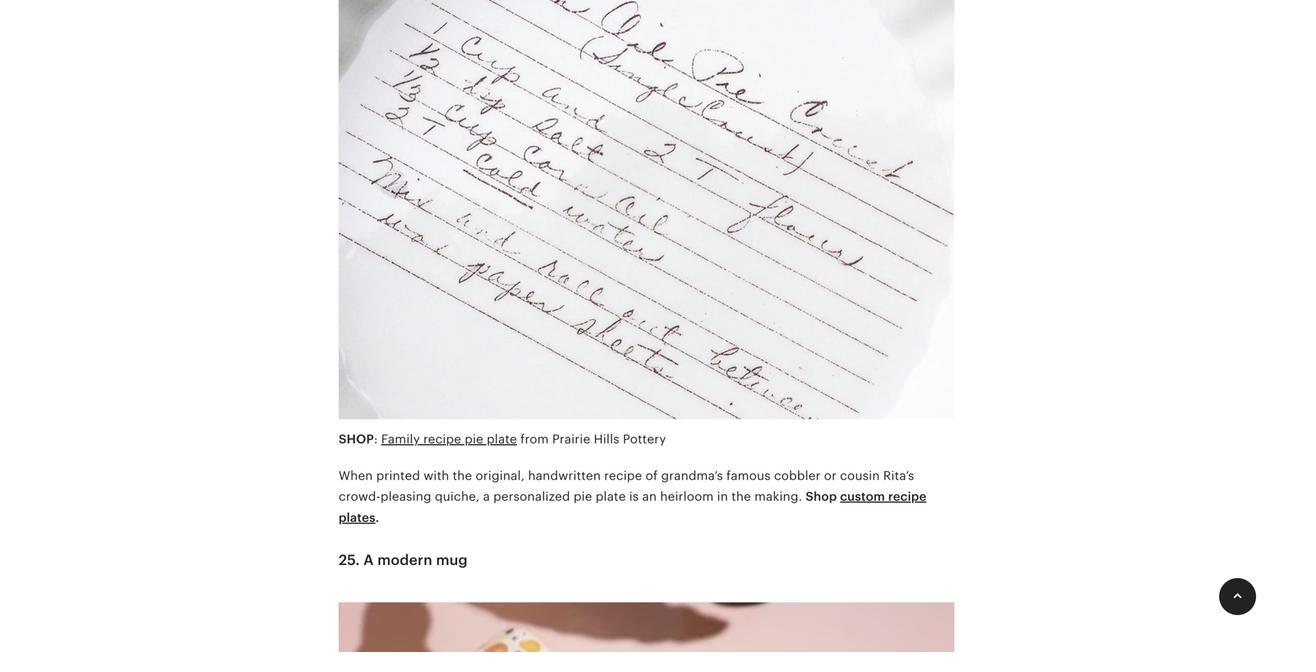 Task type: describe. For each thing, give the bounding box(es) containing it.
modern
[[378, 552, 433, 568]]

cousin
[[840, 469, 880, 483]]

hills
[[594, 433, 620, 446]]

plate inside when printed with the original, handwritten recipe of grandma's famous cobbler or cousin rita's crowd-pleasing quiche, a personalized pie plate is an heirloom in the making.
[[596, 490, 626, 504]]

shop : family recipe pie plate from prairie hills pottery
[[339, 433, 666, 446]]

with
[[424, 469, 450, 483]]

custom recipe plates link
[[339, 490, 927, 525]]

pottery
[[623, 433, 666, 446]]

printed
[[376, 469, 420, 483]]

custom
[[841, 490, 886, 504]]

a
[[364, 552, 374, 568]]

original,
[[476, 469, 525, 483]]

1 vertical spatial the
[[732, 490, 751, 504]]

0 vertical spatial plate
[[487, 433, 517, 446]]

0 vertical spatial the
[[453, 469, 472, 483]]

crowd-
[[339, 490, 381, 504]]

from
[[521, 433, 549, 446]]

heirloom
[[661, 490, 714, 504]]

modern ceramic mugs image
[[339, 593, 955, 652]]

family
[[381, 433, 420, 446]]

custom recipe plates
[[339, 490, 927, 525]]

grandma's
[[662, 469, 723, 483]]

when printed with the original, handwritten recipe of grandma's famous cobbler or cousin rita's crowd-pleasing quiche, a personalized pie plate is an heirloom in the making.
[[339, 469, 915, 504]]

of
[[646, 469, 658, 483]]

0 vertical spatial recipe
[[424, 433, 462, 446]]

recipe inside custom recipe plates
[[889, 490, 927, 504]]

or
[[824, 469, 837, 483]]



Task type: vqa. For each thing, say whether or not it's contained in the screenshot.
the right pie
yes



Task type: locate. For each thing, give the bounding box(es) containing it.
pie up original,
[[465, 433, 484, 446]]

recipe up with
[[424, 433, 462, 446]]

recipe up the is
[[605, 469, 643, 483]]

0 horizontal spatial recipe
[[424, 433, 462, 446]]

an
[[643, 490, 657, 504]]

quiche,
[[435, 490, 480, 504]]

a
[[483, 490, 490, 504]]

pie
[[465, 433, 484, 446], [574, 490, 593, 504]]

1 horizontal spatial recipe
[[605, 469, 643, 483]]

2 horizontal spatial recipe
[[889, 490, 927, 504]]

making.
[[755, 490, 803, 504]]

1 vertical spatial pie
[[574, 490, 593, 504]]

personalized
[[494, 490, 570, 504]]

shop
[[339, 433, 374, 446]]

handwritten
[[528, 469, 601, 483]]

when
[[339, 469, 373, 483]]

0 horizontal spatial plate
[[487, 433, 517, 446]]

0 horizontal spatial pie
[[465, 433, 484, 446]]

25. a modern mug
[[339, 552, 468, 568]]

2 vertical spatial recipe
[[889, 490, 927, 504]]

recipe inside when printed with the original, handwritten recipe of grandma's famous cobbler or cousin rita's crowd-pleasing quiche, a personalized pie plate is an heirloom in the making.
[[605, 469, 643, 483]]

1 vertical spatial plate
[[596, 490, 626, 504]]

plate left the from
[[487, 433, 517, 446]]

plates
[[339, 511, 376, 525]]

shop
[[806, 490, 841, 504]]

.
[[376, 511, 379, 525]]

the right in
[[732, 490, 751, 504]]

1 horizontal spatial plate
[[596, 490, 626, 504]]

0 vertical spatial pie
[[465, 433, 484, 446]]

prairie
[[553, 433, 591, 446]]

0 horizontal spatial the
[[453, 469, 472, 483]]

recipe
[[424, 433, 462, 446], [605, 469, 643, 483], [889, 490, 927, 504]]

unique wedding registry idea - a pie plate printed with a family recipe image
[[339, 0, 955, 429]]

the
[[453, 469, 472, 483], [732, 490, 751, 504]]

mug
[[436, 552, 468, 568]]

25.
[[339, 552, 360, 568]]

1 horizontal spatial pie
[[574, 490, 593, 504]]

the up quiche,
[[453, 469, 472, 483]]

in
[[717, 490, 729, 504]]

pie down handwritten
[[574, 490, 593, 504]]

recipe down 'rita's'
[[889, 490, 927, 504]]

is
[[630, 490, 639, 504]]

pleasing
[[381, 490, 432, 504]]

1 vertical spatial recipe
[[605, 469, 643, 483]]

plate
[[487, 433, 517, 446], [596, 490, 626, 504]]

:
[[374, 433, 378, 446]]

cobbler
[[774, 469, 821, 483]]

pie inside when printed with the original, handwritten recipe of grandma's famous cobbler or cousin rita's crowd-pleasing quiche, a personalized pie plate is an heirloom in the making.
[[574, 490, 593, 504]]

family recipe pie plate link
[[381, 433, 517, 446]]

plate left the is
[[596, 490, 626, 504]]

1 horizontal spatial the
[[732, 490, 751, 504]]

rita's
[[884, 469, 915, 483]]

famous
[[727, 469, 771, 483]]



